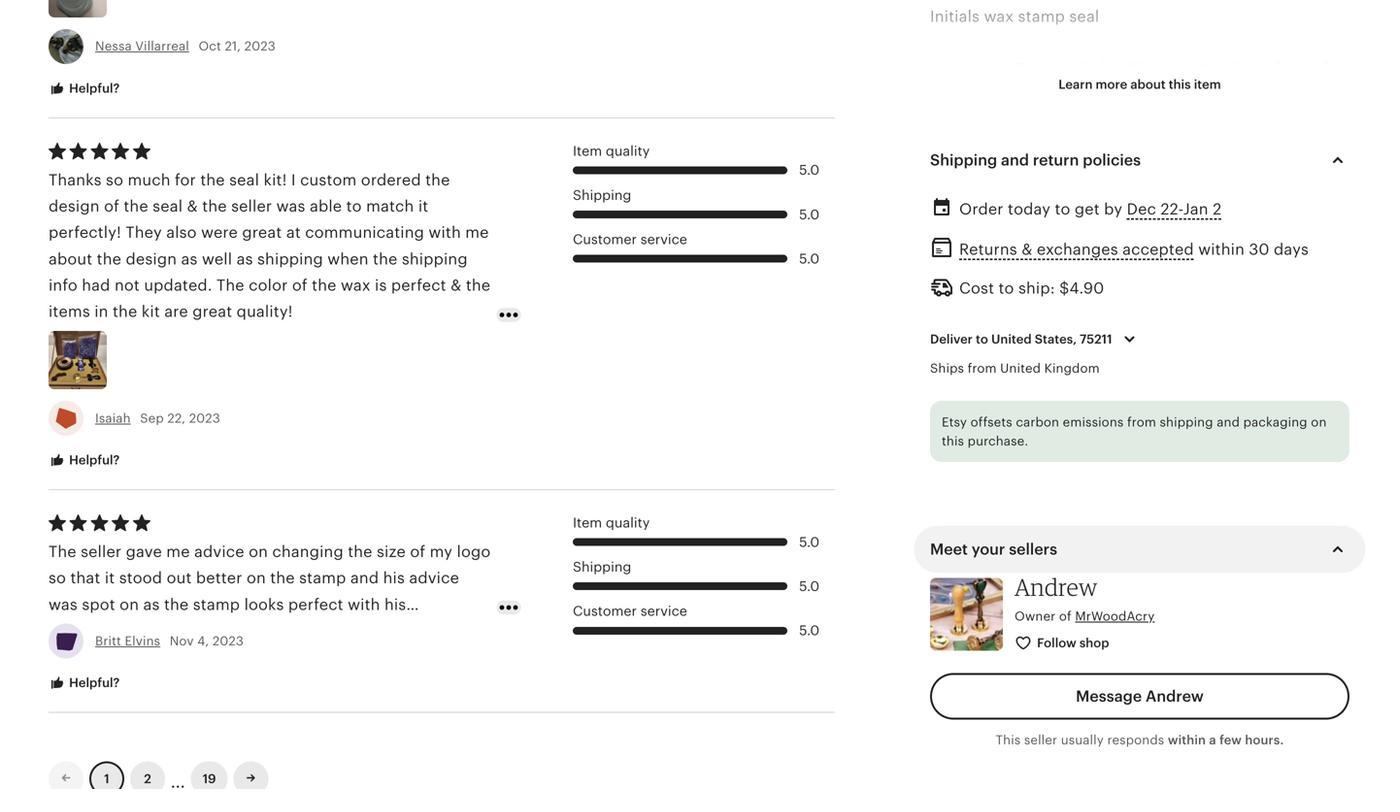 Task type: describe. For each thing, give the bounding box(es) containing it.
0 vertical spatial advice
[[194, 543, 244, 561]]

jan
[[1184, 201, 1209, 218]]

shipping for thanks so much for the seal kit! i custom ordered the design of the seal & the seller was able to match it perfectly! they also were great at communicating with me about the design as well as shipping when the shipping info had not updated. the color of the wax is perfect & the items in the kit are great quality!
[[573, 188, 632, 203]]

service for thanks so much for the seal kit! i custom ordered the design of the seal & the seller was able to match it perfectly! they also were great at communicating with me about the design as well as shipping when the shipping info had not updated. the color of the wax is perfect & the items in the kit are great quality!
[[641, 232, 688, 247]]

nessa villarreal oct 21, 2023
[[95, 39, 276, 54]]

it inside the seller gave me advice on changing the size of my logo so that it stood out better on the stamp and his advice was spot on as the stamp looks perfect with his amendments! the delivery was quick and the product was safely packaged. i cannot wait to use!
[[105, 570, 115, 587]]

of inside andrew owner of mrwoodacry
[[1060, 610, 1072, 624]]

6 5.0 from the top
[[800, 623, 820, 639]]

britt elvins nov 4, 2023
[[95, 634, 244, 649]]

comes
[[975, 668, 1026, 686]]

helpful? button for nessa villarreal oct 21, 2023
[[34, 71, 134, 107]]

quality!
[[237, 303, 293, 321]]

order
[[960, 201, 1004, 218]]

elvins
[[125, 634, 160, 649]]

letters/initials
[[1181, 60, 1290, 78]]

well
[[202, 250, 232, 268]]

communicating
[[305, 224, 425, 242]]

i inside the thanks so much for the seal kit! i custom ordered the design of the seal & the seller was able to match it perfectly! they also were great at communicating with me about the design as well as shipping when the shipping info had not updated. the color of the wax is perfect & the items in the kit are great quality!
[[291, 171, 296, 189]]

to right how
[[1002, 140, 1017, 157]]

legible
[[1235, 404, 1287, 421]]

perfect inside the seller gave me advice on changing the size of my logo so that it stood out better on the stamp and his advice was spot on as the stamp looks perfect with his amendments! the delivery was quick and the product was safely packaged. i cannot wait to use!
[[288, 596, 344, 614]]

so inside the seller gave me advice on changing the size of my logo so that it stood out better on the stamp and his advice was spot on as the stamp looks perfect with his amendments! the delivery was quick and the product was safely packaged. i cannot wait to use!
[[49, 570, 66, 587]]

meet
[[931, 541, 968, 559]]

order?
[[1022, 140, 1074, 157]]

if you have your personal logo/design, please send it to me through 'message seller' or email mrwoodacry200 [!at] outlook.com
[[931, 298, 1335, 369]]

andrew owner of mrwoodacry
[[1015, 573, 1155, 624]]

0 vertical spatial from
[[968, 362, 997, 376]]

will
[[940, 404, 965, 421]]

few
[[1220, 733, 1243, 748]]

stood
[[119, 570, 162, 587]]

me inside the seller gave me advice on changing the size of my logo so that it stood out better on the stamp and his advice was spot on as the stamp looks perfect with his amendments! the delivery was quick and the product was safely packaged. i cannot wait to use!
[[166, 543, 190, 561]]

or down today
[[1031, 219, 1047, 236]]

size inside the seller gave me advice on changing the size of my logo so that it stood out better on the stamp and his advice was spot on as the stamp looks perfect with his amendments! the delivery was quick and the product was safely packaged. i cannot wait to use!
[[377, 543, 406, 561]]

send
[[1284, 298, 1320, 316]]

ships
[[931, 362, 965, 376]]

i inside the seller gave me advice on changing the size of my logo so that it stood out better on the stamp and his advice was spot on as the stamp looks perfect with his amendments! the delivery was quick and the product was safely packaged. i cannot wait to use!
[[180, 649, 185, 667]]

head.
[[982, 430, 1024, 448]]

1 vertical spatial 2023
[[189, 411, 220, 426]]

25mm,
[[931, 457, 983, 474]]

please inside if you choose our design, please tell me your initials, such as: s | j or s & j or sj(no vertical or ampersand) and date(if included)
[[1128, 193, 1177, 210]]

initials,
[[1275, 193, 1330, 210]]

custom
[[300, 171, 357, 189]]

1 horizontal spatial 2
[[1213, 201, 1222, 218]]

seller for this
[[1025, 733, 1058, 748]]

customer for thanks so much for the seal kit! i custom ordered the design of the seal & the seller was able to match it perfectly! they also were great at communicating with me about the design as well as shipping when the shipping info had not updated. the color of the wax is perfect & the items in the kit are great quality!
[[573, 232, 637, 247]]

isaiah sep 22, 2023
[[95, 411, 220, 426]]

more
[[1096, 77, 1128, 92]]

returns & exchanges accepted within 30 days
[[960, 241, 1310, 258]]

at
[[286, 224, 301, 242]]

this inside etsy offsets carbon emissions from shipping and packaging on this purchase.
[[942, 434, 965, 449]]

seller inside the thanks so much for the seal kit! i custom ordered the design of the seal & the seller was able to match it perfectly! they also were great at communicating with me about the design as well as shipping when the shipping info had not updated. the color of the wax is perfect & the items in the kit are great quality!
[[231, 198, 272, 215]]

so inside the thanks so much for the seal kit! i custom ordered the design of the seal & the seller was able to match it perfectly! they also were great at communicating with me about the design as well as shipping when the shipping info had not updated. the color of the wax is perfect & the items in the kit are great quality!
[[106, 171, 123, 189]]

0 horizontal spatial shipping
[[257, 250, 323, 268]]

are
[[164, 303, 188, 321]]

emissions
[[1063, 415, 1124, 430]]

about inside the thanks so much for the seal kit! i custom ordered the design of the seal & the seller was able to match it perfectly! they also were great at communicating with me about the design as well as shipping when the shipping info had not updated. the color of the wax is perfect & the items in the kit are great quality!
[[49, 250, 93, 268]]

heads,
[[1114, 589, 1164, 606]]

head,
[[1240, 668, 1285, 686]]

stamp down changing
[[299, 570, 346, 587]]

i will check whether your logo/design is legible on the stamp head. and give the appropriate size (20mm, 25mm, 30mm, 35mm, 40mm). different sizes have different costs
[[931, 404, 1339, 501]]

(can
[[1159, 695, 1192, 712]]

❤❤ for ❤❤ what products/kits do we sell?
[[931, 536, 959, 553]]

green
[[1067, 668, 1113, 686]]

what
[[964, 536, 1003, 553]]

'message
[[1043, 325, 1113, 342]]

sellers
[[1010, 541, 1058, 559]]

75
[[1266, 695, 1284, 712]]

(20mm,
[[1255, 430, 1314, 448]]

thanks
[[49, 171, 102, 189]]

with inside set a comes with green gift box, stamp head, handle, spoon, about 300 wax beads (can be made 75 seals/envelopes)
[[1030, 668, 1062, 686]]

item quality for thanks so much for the seal kit! i custom ordered the design of the seal & the seller was able to match it perfectly! they also were great at communicating with me about the design as well as shipping when the shipping info had not updated. the color of the wax is perfect & the items in the kit are great quality!
[[573, 143, 650, 159]]

meet your sellers button
[[913, 527, 1368, 573]]

vertical
[[1160, 219, 1216, 236]]

0 horizontal spatial design
[[49, 198, 100, 215]]

mrwoodacry
[[1076, 610, 1155, 624]]

to inside the seller gave me advice on changing the size of my logo so that it stood out better on the stamp and his advice was spot on as the stamp looks perfect with his amendments! the delivery was quick and the product was safely packaged. i cannot wait to use!
[[282, 649, 297, 667]]

3 5.0 from the top
[[800, 251, 820, 267]]

my
[[430, 543, 453, 561]]

with inside the seller gave me advice on changing the size of my logo so that it stood out better on the stamp and his advice was spot on as the stamp looks perfect with his amendments! the delivery was quick and the product was safely packaged. i cannot wait to use!
[[348, 596, 380, 614]]

wait
[[246, 649, 278, 667]]

stamp inside i will check whether your logo/design is legible on the stamp head. and give the appropriate size (20mm, 25mm, 30mm, 35mm, 40mm). different sizes have different costs
[[931, 430, 978, 448]]

me inside the thanks so much for the seal kit! i custom ordered the design of the seal & the seller was able to match it perfectly! they also were great at communicating with me about the design as well as shipping when the shipping info had not updated. the color of the wax is perfect & the items in the kit are great quality!
[[466, 224, 489, 242]]

offsets
[[971, 415, 1013, 430]]

message
[[1077, 688, 1143, 706]]

can
[[1294, 60, 1321, 78]]

1
[[104, 772, 110, 787]]

logo/design,
[[1124, 298, 1226, 316]]

1 5.0 from the top
[[800, 162, 820, 178]]

you for me
[[945, 298, 973, 316]]

isaiah
[[95, 411, 131, 426]]

1 horizontal spatial the
[[157, 623, 185, 640]]

different
[[931, 483, 996, 501]]

stamp up delivery
[[193, 596, 240, 614]]

1 vertical spatial the
[[49, 543, 76, 561]]

to right cost
[[999, 280, 1015, 297]]

spot
[[82, 596, 115, 614]]

2 5.0 from the top
[[800, 207, 820, 222]]

cost
[[960, 280, 995, 297]]

5 5.0 from the top
[[800, 579, 820, 594]]

ship:
[[1019, 280, 1056, 297]]

a
[[960, 668, 971, 686]]

sell?
[[1162, 536, 1196, 553]]

was inside the thanks so much for the seal kit! i custom ordered the design of the seal & the seller was able to match it perfectly! they also were great at communicating with me about the design as well as shipping when the shipping info had not updated. the color of the wax is perfect & the items in the kit are great quality!
[[277, 198, 306, 215]]

customer service for the seller gave me advice on changing the size of my logo so that it stood out better on the stamp and his advice was spot on as the stamp looks perfect with his amendments! the delivery was quick and the product was safely packaged. i cannot wait to use!
[[573, 604, 688, 620]]

on inside etsy offsets carbon emissions from shipping and packaging on this purchase.
[[1312, 415, 1328, 430]]

to inside the thanks so much for the seal kit! i custom ordered the design of the seal & the seller was able to match it perfectly! they also were great at communicating with me about the design as well as shipping when the shipping info had not updated. the color of the wax is perfect & the items in the kit are great quality!
[[346, 198, 362, 215]]

2 helpful? from the top
[[66, 453, 120, 468]]

on inside i will check whether your logo/design is legible on the stamp head. and give the appropriate size (20mm, 25mm, 30mm, 35mm, 40mm). different sizes have different costs
[[1291, 404, 1310, 421]]

is inside i will check whether your logo/design is legible on the stamp head. and give the appropriate size (20mm, 25mm, 30mm, 35mm, 40mm). different sizes have different costs
[[1219, 404, 1231, 421]]

purchase.
[[968, 434, 1029, 449]]

2 horizontal spatial as
[[237, 250, 253, 268]]

custom
[[931, 589, 990, 606]]

shipping for the seller gave me advice on changing the size of my logo so that it stood out better on the stamp and his advice was spot on as the stamp looks perfect with his amendments! the delivery was quick and the product was safely packaged. i cannot wait to use!
[[573, 560, 632, 575]]

email
[[1189, 325, 1230, 342]]

whether
[[1019, 404, 1082, 421]]

britt elvins link
[[95, 634, 160, 649]]

logos/design,
[[964, 60, 1073, 78]]

deliver to united states, 75211 button
[[916, 319, 1157, 360]]

quick
[[287, 623, 328, 640]]

2 s from the left
[[1051, 219, 1061, 236]]

stamp inside custom wax seal stamp heads, handles, spoons, stoves, wax beads, wax sticks.
[[1063, 589, 1110, 606]]

wax inside set a comes with green gift box, stamp head, handle, spoon, about 300 wax beads (can be made 75 seals/envelopes)
[[1073, 695, 1105, 712]]

have inside i will check whether your logo/design is legible on the stamp head. and give the appropriate size (20mm, 25mm, 30mm, 35mm, 40mm). different sizes have different costs
[[1279, 457, 1314, 474]]

1 vertical spatial his
[[385, 596, 406, 614]]

customer service for thanks so much for the seal kit! i custom ordered the design of the seal & the seller was able to match it perfectly! they also were great at communicating with me about the design as well as shipping when the shipping info had not updated. the color of the wax is perfect & the items in the kit are great quality!
[[573, 232, 688, 247]]

kingdom
[[1045, 362, 1100, 376]]

logo/design
[[1124, 404, 1215, 421]]

order today to get by dec 22-jan 2
[[960, 201, 1222, 218]]

design,
[[1067, 193, 1124, 210]]

deliver
[[931, 332, 973, 347]]

wax inside the thanks so much for the seal kit! i custom ordered the design of the seal & the seller was able to match it perfectly! they also were great at communicating with me about the design as well as shipping when the shipping info had not updated. the color of the wax is perfect & the items in the kit are great quality!
[[341, 277, 371, 294]]

perfectly!
[[49, 224, 121, 242]]

andrew image
[[931, 579, 1004, 652]]

amendments!
[[49, 623, 152, 640]]

our
[[1037, 193, 1062, 210]]

your inside if you have your personal logo/design, please send it to me through 'message seller' or email mrwoodacry200 [!at] outlook.com
[[1017, 298, 1051, 316]]

item quality for the seller gave me advice on changing the size of my logo so that it stood out better on the stamp and his advice was spot on as the stamp looks perfect with his amendments! the delivery was quick and the product was safely packaged. i cannot wait to use!
[[573, 515, 650, 531]]

as:
[[971, 219, 993, 236]]

set a comes with green gift box, stamp head, handle, spoon, about 300 wax beads (can be made 75 seals/envelopes)
[[931, 668, 1347, 738]]

the inside the thanks so much for the seal kit! i custom ordered the design of the seal & the seller was able to match it perfectly! they also were great at communicating with me about the design as well as shipping when the shipping info had not updated. the color of the wax is perfect & the items in the kit are great quality!
[[217, 277, 245, 294]]

nov
[[170, 634, 194, 649]]

seller for the
[[81, 543, 122, 561]]

to left get in the top of the page
[[1055, 201, 1071, 218]]

22-
[[1161, 201, 1184, 218]]

out
[[167, 570, 192, 587]]

quality for the seller gave me advice on changing the size of my logo so that it stood out better on the stamp and his advice was spot on as the stamp looks perfect with his amendments! the delivery was quick and the product was safely packaged. i cannot wait to use!
[[606, 515, 650, 531]]

color
[[249, 277, 288, 294]]

shipping inside etsy offsets carbon emissions from shipping and packaging on this purchase.
[[1160, 415, 1214, 430]]

was down that
[[49, 596, 78, 614]]

22,
[[167, 411, 186, 426]]

1 s from the left
[[997, 219, 1007, 236]]

andrew inside button
[[1146, 688, 1205, 706]]

returns & exchanges accepted button
[[960, 235, 1195, 264]]

any
[[931, 60, 959, 78]]

0 horizontal spatial seal
[[153, 198, 183, 215]]

or down 'order today to get by dec 22-jan 2'
[[1092, 219, 1108, 236]]

choose
[[977, 193, 1032, 210]]



Task type: vqa. For each thing, say whether or not it's contained in the screenshot.
813
no



Task type: locate. For each thing, give the bounding box(es) containing it.
2 if from the top
[[931, 298, 941, 316]]

i right kit!
[[291, 171, 296, 189]]

as down the stood
[[143, 596, 160, 614]]

❤❤ left how
[[931, 140, 959, 157]]

0 horizontal spatial wax
[[341, 277, 371, 294]]

1 horizontal spatial is
[[1219, 404, 1231, 421]]

great left the at
[[242, 224, 282, 242]]

0 horizontal spatial this
[[942, 434, 965, 449]]

about inside set a comes with green gift box, stamp head, handle, spoon, about 300 wax beads (can be made 75 seals/envelopes)
[[989, 695, 1033, 712]]

1 vertical spatial advice
[[409, 570, 460, 587]]

0 vertical spatial quality
[[606, 143, 650, 159]]

0 vertical spatial customer service
[[573, 232, 688, 247]]

2 customer service from the top
[[573, 604, 688, 620]]

returns
[[960, 241, 1018, 258]]

wax down green
[[1073, 695, 1105, 712]]

match
[[366, 198, 414, 215]]

to inside dropdown button
[[976, 332, 989, 347]]

check
[[969, 404, 1015, 421]]

1 quality from the top
[[606, 143, 650, 159]]

helpful? button down isaiah
[[34, 443, 134, 479]]

or right the vertical
[[1220, 219, 1236, 236]]

please left send
[[1230, 298, 1279, 316]]

from up 'appropriate'
[[1128, 415, 1157, 430]]

2 j from the left
[[1081, 219, 1088, 236]]

size left the my
[[377, 543, 406, 561]]

i inside i will check whether your logo/design is legible on the stamp head. and give the appropriate size (20mm, 25mm, 30mm, 35mm, 40mm). different sizes have different costs
[[931, 404, 935, 421]]

andrew inside andrew owner of mrwoodacry
[[1015, 573, 1098, 602]]

if up such
[[931, 193, 941, 210]]

it right match
[[419, 198, 429, 215]]

about inside dropdown button
[[1131, 77, 1166, 92]]

design down they
[[126, 250, 177, 268]]

for
[[175, 171, 196, 189]]

1 horizontal spatial wax
[[994, 589, 1024, 606]]

0 vertical spatial i
[[291, 171, 296, 189]]

1 horizontal spatial advice
[[409, 570, 460, 587]]

3 helpful? button from the top
[[34, 666, 134, 702]]

any logos/design, badge/crest, letters/initials can be made!!!
[[931, 60, 1345, 104]]

advice up better
[[194, 543, 244, 561]]

gave
[[126, 543, 162, 561]]

mrwoodacry link
[[1076, 610, 1155, 624]]

2 vertical spatial the
[[157, 623, 185, 640]]

of left the my
[[410, 543, 426, 561]]

of up the perfectly!
[[104, 198, 119, 215]]

also
[[166, 224, 197, 242]]

about
[[1131, 77, 1166, 92], [49, 250, 93, 268], [989, 695, 1033, 712]]

shipping
[[931, 152, 998, 169], [573, 188, 632, 203], [573, 560, 632, 575]]

seller inside the seller gave me advice on changing the size of my logo so that it stood out better on the stamp and his advice was spot on as the stamp looks perfect with his amendments! the delivery was quick and the product was safely packaged. i cannot wait to use!
[[81, 543, 122, 561]]

or down logo/design,
[[1169, 325, 1185, 342]]

set
[[931, 668, 956, 686]]

were
[[201, 224, 238, 242]]

0 vertical spatial about
[[1131, 77, 1166, 92]]

1 vertical spatial great
[[193, 303, 232, 321]]

0 horizontal spatial great
[[193, 303, 232, 321]]

as down also
[[181, 250, 198, 268]]

me
[[1209, 193, 1233, 210], [466, 224, 489, 242], [951, 325, 974, 342], [166, 543, 190, 561]]

products/kits
[[1007, 536, 1108, 553]]

britt
[[95, 634, 121, 649]]

andrew
[[1015, 573, 1098, 602], [1146, 688, 1205, 706]]

1 service from the top
[[641, 232, 688, 247]]

1 vertical spatial about
[[49, 250, 93, 268]]

0 vertical spatial great
[[242, 224, 282, 242]]

this inside dropdown button
[[1169, 77, 1192, 92]]

quality for thanks so much for the seal kit! i custom ordered the design of the seal & the seller was able to match it perfectly! they also were great at communicating with me about the design as well as shipping when the shipping info had not updated. the color of the wax is perfect & the items in the kit are great quality!
[[606, 143, 650, 159]]

30mm,
[[987, 457, 1041, 474]]

i
[[291, 171, 296, 189], [931, 404, 935, 421], [180, 649, 185, 667]]

wax inside custom wax seal stamp heads, handles, spoons, stoves, wax beads, wax sticks.
[[994, 589, 1024, 606]]

2023 for 21,
[[244, 39, 276, 54]]

box,
[[1150, 668, 1182, 686]]

1 ❤❤ from the top
[[931, 140, 959, 157]]

0 horizontal spatial the
[[49, 543, 76, 561]]

0 horizontal spatial with
[[348, 596, 380, 614]]

please up sj(no
[[1128, 193, 1177, 210]]

0 vertical spatial with
[[429, 224, 461, 242]]

helpful? down nessa
[[66, 81, 120, 96]]

sj(no
[[1112, 219, 1156, 236]]

it right that
[[105, 570, 115, 587]]

2 right 1
[[144, 772, 151, 787]]

2 link
[[130, 762, 165, 790]]

1 item quality from the top
[[573, 143, 650, 159]]

not
[[115, 277, 140, 294]]

as inside the seller gave me advice on changing the size of my logo so that it stood out better on the stamp and his advice was spot on as the stamp looks perfect with his amendments! the delivery was quick and the product was safely packaged. i cannot wait to use!
[[143, 596, 160, 614]]

1 horizontal spatial shipping
[[402, 250, 468, 268]]

shipping inside dropdown button
[[931, 152, 998, 169]]

changing
[[272, 543, 344, 561]]

1 you from the top
[[945, 193, 973, 210]]

appropriate
[[1129, 430, 1218, 448]]

united inside dropdown button
[[992, 332, 1032, 347]]

2 horizontal spatial it
[[1325, 298, 1335, 316]]

$
[[1060, 280, 1070, 297]]

by
[[1105, 201, 1123, 218]]

when
[[328, 250, 369, 268]]

as right well
[[237, 250, 253, 268]]

this left item
[[1169, 77, 1192, 92]]

1 horizontal spatial as
[[181, 250, 198, 268]]

helpful? down isaiah
[[66, 453, 120, 468]]

please inside if you have your personal logo/design, please send it to me through 'message seller' or email mrwoodacry200 [!at] outlook.com
[[1230, 298, 1279, 316]]

wax left beads,
[[991, 615, 1022, 633]]

1 horizontal spatial design
[[126, 250, 177, 268]]

follow shop button
[[1001, 626, 1126, 662]]

within left a
[[1169, 733, 1207, 748]]

view details of this review photo by isaiah image
[[49, 331, 107, 389]]

shipping down match
[[402, 250, 468, 268]]

0 vertical spatial helpful?
[[66, 81, 120, 96]]

1 horizontal spatial j
[[1081, 219, 1088, 236]]

2 vertical spatial i
[[180, 649, 185, 667]]

1 vertical spatial united
[[1001, 362, 1041, 376]]

andrew up owner
[[1015, 573, 1098, 602]]

stamp down etsy
[[931, 430, 978, 448]]

your right meet on the bottom right
[[972, 541, 1006, 559]]

1 horizontal spatial perfect
[[391, 277, 447, 294]]

if for if you have your personal logo/design, please send it to me through 'message seller' or email mrwoodacry200 [!at] outlook.com
[[931, 298, 941, 316]]

1 horizontal spatial from
[[1128, 415, 1157, 430]]

2 right jan
[[1213, 201, 1222, 218]]

wax up owner
[[994, 589, 1024, 606]]

if up deliver at the top of the page
[[931, 298, 941, 316]]

2 service from the top
[[641, 604, 688, 620]]

about up info
[[49, 250, 93, 268]]

message andrew button
[[931, 674, 1350, 720]]

shipping down the at
[[257, 250, 323, 268]]

1 vertical spatial this
[[942, 434, 965, 449]]

have
[[977, 298, 1013, 316], [1279, 457, 1314, 474]]

s up included)
[[1051, 219, 1061, 236]]

seals/envelopes)
[[931, 721, 1060, 738]]

wax up the 'shop'
[[1081, 615, 1113, 633]]

packaging
[[1244, 415, 1308, 430]]

item for thanks so much for the seal kit! i custom ordered the design of the seal & the seller was able to match it perfectly! they also were great at communicating with me about the design as well as shipping when the shipping info had not updated. the color of the wax is perfect & the items in the kit are great quality!
[[573, 143, 603, 159]]

view details of this review photo by nessa villarreal image
[[49, 0, 107, 17]]

seal up also
[[153, 198, 183, 215]]

your up give
[[1086, 404, 1120, 421]]

seller down kit!
[[231, 198, 272, 215]]

and inside dropdown button
[[1002, 152, 1030, 169]]

if inside if you have your personal logo/design, please send it to me through 'message seller' or email mrwoodacry200 [!at] outlook.com
[[931, 298, 941, 316]]

size inside i will check whether your logo/design is legible on the stamp head. and give the appropriate size (20mm, 25mm, 30mm, 35mm, 40mm). different sizes have different costs
[[1222, 430, 1251, 448]]

from inside etsy offsets carbon emissions from shipping and packaging on this purchase.
[[1128, 415, 1157, 430]]

deliver to united states, 75211
[[931, 332, 1113, 347]]

1 link
[[89, 762, 124, 790]]

1 vertical spatial be
[[1196, 695, 1215, 712]]

is left legible at the right bottom
[[1219, 404, 1231, 421]]

or inside if you have your personal logo/design, please send it to me through 'message seller' or email mrwoodacry200 [!at] outlook.com
[[1169, 325, 1185, 342]]

& inside if you choose our design, please tell me your initials, such as: s | j or s & j or sj(no vertical or ampersand) and date(if included)
[[1065, 219, 1076, 236]]

have down (20mm,
[[1279, 457, 1314, 474]]

2023 up cannot
[[213, 634, 244, 649]]

2 inside 2 link
[[144, 772, 151, 787]]

return
[[1033, 152, 1080, 169]]

you down cost
[[945, 298, 973, 316]]

3 helpful? from the top
[[66, 676, 120, 691]]

of up follow shop "button"
[[1060, 610, 1072, 624]]

helpful? for nessa villarreal oct 21, 2023
[[66, 81, 120, 96]]

0 horizontal spatial have
[[977, 298, 1013, 316]]

that
[[70, 570, 100, 587]]

helpful?
[[66, 81, 120, 96], [66, 453, 120, 468], [66, 676, 120, 691]]

1 vertical spatial from
[[1128, 415, 1157, 430]]

and inside etsy offsets carbon emissions from shipping and packaging on this purchase.
[[1217, 415, 1241, 430]]

made
[[1220, 695, 1262, 712]]

if for if you choose our design, please tell me your initials, such as: s | j or s & j or sj(no vertical or ampersand) and date(if included)
[[931, 193, 941, 210]]

0 horizontal spatial please
[[1128, 193, 1177, 210]]

1 vertical spatial size
[[377, 543, 406, 561]]

2
[[1213, 201, 1222, 218], [144, 772, 151, 787]]

0 vertical spatial item quality
[[573, 143, 650, 159]]

you up such
[[945, 193, 973, 210]]

helpful? button down britt
[[34, 666, 134, 702]]

1 vertical spatial quality
[[606, 515, 650, 531]]

j down get in the top of the page
[[1081, 219, 1088, 236]]

j right |
[[1020, 219, 1027, 236]]

2023 right the 21,
[[244, 39, 276, 54]]

0 vertical spatial so
[[106, 171, 123, 189]]

s left |
[[997, 219, 1007, 236]]

be right can
[[1326, 60, 1345, 78]]

use!
[[302, 649, 333, 667]]

0 vertical spatial this
[[1169, 77, 1192, 92]]

so left much
[[106, 171, 123, 189]]

1 horizontal spatial seal
[[229, 171, 259, 189]]

of right color
[[292, 277, 308, 294]]

19
[[203, 772, 216, 787]]

1 vertical spatial please
[[1230, 298, 1279, 316]]

2 item from the top
[[573, 515, 603, 531]]

1 horizontal spatial i
[[291, 171, 296, 189]]

packaged.
[[97, 649, 176, 667]]

1 vertical spatial if
[[931, 298, 941, 316]]

0 vertical spatial his
[[383, 570, 405, 587]]

0 vertical spatial you
[[945, 193, 973, 210]]

was up the at
[[277, 198, 306, 215]]

within for a
[[1169, 733, 1207, 748]]

1 if from the top
[[931, 193, 941, 210]]

sticks.
[[1117, 615, 1167, 633]]

handle,
[[1289, 668, 1347, 686]]

perfect down communicating
[[391, 277, 447, 294]]

and inside if you choose our design, please tell me your initials, such as: s | j or s & j or sj(no vertical or ampersand) and date(if included)
[[931, 245, 959, 263]]

dec
[[1127, 201, 1157, 218]]

❤❤ for ❤❤ how to order?
[[931, 140, 959, 157]]

0 horizontal spatial andrew
[[1015, 573, 1098, 602]]

wax down when
[[341, 277, 371, 294]]

1 vertical spatial i
[[931, 404, 935, 421]]

1 item from the top
[[573, 143, 603, 159]]

it inside if you have your personal logo/design, please send it to me through 'message seller' or email mrwoodacry200 [!at] outlook.com
[[1325, 298, 1335, 316]]

different
[[1167, 457, 1233, 474]]

your inside dropdown button
[[972, 541, 1006, 559]]

learn
[[1059, 77, 1093, 92]]

to left use!
[[282, 649, 297, 667]]

size up sizes on the right of the page
[[1222, 430, 1251, 448]]

with inside the thanks so much for the seal kit! i custom ordered the design of the seal & the seller was able to match it perfectly! they also were great at communicating with me about the design as well as shipping when the shipping info had not updated. the color of the wax is perfect & the items in the kit are great quality!
[[429, 224, 461, 242]]

0 vertical spatial it
[[419, 198, 429, 215]]

i down nov
[[180, 649, 185, 667]]

from right ships
[[968, 362, 997, 376]]

outlook.com
[[1097, 351, 1192, 369]]

item for the seller gave me advice on changing the size of my logo so that it stood out better on the stamp and his advice was spot on as the stamp looks perfect with his amendments! the delivery was quick and the product was safely packaged. i cannot wait to use!
[[573, 515, 603, 531]]

0 vertical spatial design
[[49, 198, 100, 215]]

of inside the seller gave me advice on changing the size of my logo so that it stood out better on the stamp and his advice was spot on as the stamp looks perfect with his amendments! the delivery was quick and the product was safely packaged. i cannot wait to use!
[[410, 543, 426, 561]]

design down thanks
[[49, 198, 100, 215]]

0 vertical spatial item
[[573, 143, 603, 159]]

0 vertical spatial customer
[[573, 232, 637, 247]]

you inside if you have your personal logo/design, please send it to me through 'message seller' or email mrwoodacry200 [!at] outlook.com
[[945, 298, 973, 316]]

2 vertical spatial seller
[[1025, 733, 1058, 748]]

1 vertical spatial seal
[[153, 198, 183, 215]]

1 vertical spatial so
[[49, 570, 66, 587]]

1 customer service from the top
[[573, 232, 688, 247]]

ampersand)
[[1241, 219, 1331, 236]]

❤❤ left what
[[931, 536, 959, 553]]

2 vertical spatial with
[[1030, 668, 1062, 686]]

within for 30
[[1199, 241, 1245, 258]]

2 customer from the top
[[573, 604, 637, 620]]

seal up owner
[[1028, 589, 1058, 606]]

❤❤ how to order?
[[931, 140, 1074, 157]]

1 horizontal spatial great
[[242, 224, 282, 242]]

1 vertical spatial item quality
[[573, 515, 650, 531]]

2 horizontal spatial about
[[1131, 77, 1166, 92]]

to right able
[[346, 198, 362, 215]]

1 j from the left
[[1020, 219, 1027, 236]]

1 vertical spatial service
[[641, 604, 688, 620]]

1 vertical spatial you
[[945, 298, 973, 316]]

is inside the thanks so much for the seal kit! i custom ordered the design of the seal & the seller was able to match it perfectly! they also were great at communicating with me about the design as well as shipping when the shipping info had not updated. the color of the wax is perfect & the items in the kit are great quality!
[[375, 277, 387, 294]]

logo
[[457, 543, 491, 561]]

0 vertical spatial ❤❤
[[931, 140, 959, 157]]

your inside i will check whether your logo/design is legible on the stamp head. and give the appropriate size (20mm, 25mm, 30mm, 35mm, 40mm). different sizes have different costs
[[1086, 404, 1120, 421]]

me inside if you choose our design, please tell me your initials, such as: s | j or s & j or sj(no vertical or ampersand) and date(if included)
[[1209, 193, 1233, 210]]

1 horizontal spatial with
[[429, 224, 461, 242]]

able
[[310, 198, 342, 215]]

[!at]
[[1061, 351, 1092, 369]]

0 vertical spatial within
[[1199, 241, 1245, 258]]

customer service
[[573, 232, 688, 247], [573, 604, 688, 620]]

2 vertical spatial about
[[989, 695, 1033, 712]]

of
[[104, 198, 119, 215], [292, 277, 308, 294], [410, 543, 426, 561], [1060, 610, 1072, 624]]

2 you from the top
[[945, 298, 973, 316]]

0 vertical spatial perfect
[[391, 277, 447, 294]]

united for to
[[992, 332, 1032, 347]]

days
[[1275, 241, 1310, 258]]

0 vertical spatial please
[[1128, 193, 1177, 210]]

thanks so much for the seal kit! i custom ordered the design of the seal & the seller was able to match it perfectly! they also were great at communicating with me about the design as well as shipping when the shipping info had not updated. the color of the wax is perfect & the items in the kit are great quality!
[[49, 171, 491, 321]]

0 horizontal spatial as
[[143, 596, 160, 614]]

2 vertical spatial 2023
[[213, 634, 244, 649]]

owner
[[1015, 610, 1056, 624]]

nessa
[[95, 39, 132, 54]]

1 horizontal spatial this
[[1169, 77, 1192, 92]]

helpful? button down nessa
[[34, 71, 134, 107]]

the up that
[[49, 543, 76, 561]]

to inside if you have your personal logo/design, please send it to me through 'message seller' or email mrwoodacry200 [!at] outlook.com
[[931, 325, 946, 342]]

2 horizontal spatial seller
[[1025, 733, 1058, 748]]

stamp up 'mrwoodacry' "link" at the right of the page
[[1063, 589, 1110, 606]]

seal left kit!
[[229, 171, 259, 189]]

kit!
[[264, 171, 287, 189]]

4 5.0 from the top
[[800, 535, 820, 550]]

andrew down box,
[[1146, 688, 1205, 706]]

was right product
[[459, 623, 488, 640]]

5.0
[[800, 162, 820, 178], [800, 207, 820, 222], [800, 251, 820, 267], [800, 535, 820, 550], [800, 579, 820, 594], [800, 623, 820, 639]]

1 helpful? from the top
[[66, 81, 120, 96]]

your up "ampersand)"
[[1237, 193, 1271, 210]]

1 vertical spatial seller
[[81, 543, 122, 561]]

2023 right 22, at the left bottom of page
[[189, 411, 220, 426]]

about right more at the top right of page
[[1131, 77, 1166, 92]]

if inside if you choose our design, please tell me your initials, such as: s | j or s & j or sj(no vertical or ampersand) and date(if included)
[[931, 193, 941, 210]]

be inside any logos/design, badge/crest, letters/initials can be made!!!
[[1326, 60, 1345, 78]]

30
[[1250, 241, 1270, 258]]

looks
[[244, 596, 284, 614]]

1 customer from the top
[[573, 232, 637, 247]]

i left will
[[931, 404, 935, 421]]

united for from
[[1001, 362, 1041, 376]]

quality
[[606, 143, 650, 159], [606, 515, 650, 531]]

service for the seller gave me advice on changing the size of my logo so that it stood out better on the stamp and his advice was spot on as the stamp looks perfect with his amendments! the delivery was quick and the product was safely packaged. i cannot wait to use!
[[641, 604, 688, 620]]

0 horizontal spatial advice
[[194, 543, 244, 561]]

40mm).
[[1103, 457, 1163, 474]]

perfect inside the thanks so much for the seal kit! i custom ordered the design of the seal & the seller was able to match it perfectly! they also were great at communicating with me about the design as well as shipping when the shipping info had not updated. the color of the wax is perfect & the items in the kit are great quality!
[[391, 277, 447, 294]]

you inside if you choose our design, please tell me your initials, such as: s | j or s & j or sj(no vertical or ampersand) and date(if included)
[[945, 193, 973, 210]]

the left 4,
[[157, 623, 185, 640]]

customer for the seller gave me advice on changing the size of my logo so that it stood out better on the stamp and his advice was spot on as the stamp looks perfect with his amendments! the delivery was quick and the product was safely packaged. i cannot wait to use!
[[573, 604, 637, 620]]

perfect up quick
[[288, 596, 344, 614]]

seal inside custom wax seal stamp heads, handles, spoons, stoves, wax beads, wax sticks.
[[1028, 589, 1058, 606]]

the
[[200, 171, 225, 189], [426, 171, 450, 189], [124, 198, 148, 215], [202, 198, 227, 215], [97, 250, 122, 268], [373, 250, 398, 268], [312, 277, 337, 294], [466, 277, 491, 294], [113, 303, 137, 321], [1315, 404, 1339, 421], [1100, 430, 1124, 448], [348, 543, 373, 561], [270, 570, 295, 587], [164, 596, 189, 614], [365, 623, 390, 640]]

have inside if you have your personal logo/design, please send it to me through 'message seller' or email mrwoodacry200 [!at] outlook.com
[[977, 298, 1013, 316]]

1 horizontal spatial have
[[1279, 457, 1314, 474]]

1 horizontal spatial so
[[106, 171, 123, 189]]

within left "30"
[[1199, 241, 1245, 258]]

0 horizontal spatial is
[[375, 277, 387, 294]]

great right are
[[193, 303, 232, 321]]

it right send
[[1325, 298, 1335, 316]]

dec 22-jan 2 button
[[1127, 195, 1222, 224]]

0 vertical spatial shipping
[[931, 152, 998, 169]]

me inside if you have your personal logo/design, please send it to me through 'message seller' or email mrwoodacry200 [!at] outlook.com
[[951, 325, 974, 342]]

ordered
[[361, 171, 421, 189]]

to up mrwoodacry200
[[976, 332, 989, 347]]

1 horizontal spatial please
[[1230, 298, 1279, 316]]

0 horizontal spatial seller
[[81, 543, 122, 561]]

nessa villarreal link
[[95, 39, 189, 54]]

this down etsy
[[942, 434, 965, 449]]

please
[[1128, 193, 1177, 210], [1230, 298, 1279, 316]]

1 horizontal spatial seller
[[231, 198, 272, 215]]

so
[[106, 171, 123, 189], [49, 570, 66, 587]]

was down looks
[[253, 623, 282, 640]]

it inside the thanks so much for the seal kit! i custom ordered the design of the seal & the seller was able to match it perfectly! they also were great at communicating with me about the design as well as shipping when the shipping info had not updated. the color of the wax is perfect & the items in the kit are great quality!
[[419, 198, 429, 215]]

be down stamp
[[1196, 695, 1215, 712]]

united
[[992, 332, 1032, 347], [1001, 362, 1041, 376]]

helpful? for britt elvins nov 4, 2023
[[66, 676, 120, 691]]

1 horizontal spatial andrew
[[1146, 688, 1205, 706]]

2 item quality from the top
[[573, 515, 650, 531]]

1 helpful? button from the top
[[34, 71, 134, 107]]

personal
[[1055, 298, 1120, 316]]

300
[[1037, 695, 1069, 712]]

had
[[82, 277, 110, 294]]

0 horizontal spatial s
[[997, 219, 1007, 236]]

seller up that
[[81, 543, 122, 561]]

advice down the my
[[409, 570, 460, 587]]

the
[[217, 277, 245, 294], [49, 543, 76, 561], [157, 623, 185, 640]]

2 quality from the top
[[606, 515, 650, 531]]

the down well
[[217, 277, 245, 294]]

2 helpful? button from the top
[[34, 443, 134, 479]]

such
[[931, 219, 967, 236]]

shipping up 'appropriate'
[[1160, 415, 1214, 430]]

1 vertical spatial 2
[[144, 772, 151, 787]]

0 vertical spatial service
[[641, 232, 688, 247]]

0 vertical spatial size
[[1222, 430, 1251, 448]]

2 vertical spatial seal
[[1028, 589, 1058, 606]]

helpful? button for britt elvins nov 4, 2023
[[34, 666, 134, 702]]

2 horizontal spatial the
[[217, 277, 245, 294]]

seller right this
[[1025, 733, 1058, 748]]

2023 for 4,
[[213, 634, 244, 649]]

included)
[[1018, 245, 1090, 263]]

united up mrwoodacry200
[[992, 332, 1032, 347]]

0 horizontal spatial it
[[105, 570, 115, 587]]

35mm,
[[1046, 457, 1099, 474]]

about down comes
[[989, 695, 1033, 712]]

your inside if you choose our design, please tell me your initials, such as: s | j or s & j or sj(no vertical or ampersand) and date(if included)
[[1237, 193, 1271, 210]]

badge/crest,
[[1077, 60, 1177, 78]]

you for such
[[945, 193, 973, 210]]

2 ❤❤ from the top
[[931, 536, 959, 553]]

1 vertical spatial within
[[1169, 733, 1207, 748]]

to up ships
[[931, 325, 946, 342]]

&
[[187, 198, 198, 215], [1065, 219, 1076, 236], [1022, 241, 1033, 258], [451, 277, 462, 294]]

0 vertical spatial have
[[977, 298, 1013, 316]]

follow shop
[[1038, 636, 1110, 651]]

0 horizontal spatial about
[[49, 250, 93, 268]]

be inside set a comes with green gift box, stamp head, handle, spoon, about 300 wax beads (can be made 75 seals/envelopes)
[[1196, 695, 1215, 712]]

0 vertical spatial seal
[[229, 171, 259, 189]]

item quality
[[573, 143, 650, 159], [573, 515, 650, 531]]

2 horizontal spatial shipping
[[1160, 415, 1214, 430]]

have down cost
[[977, 298, 1013, 316]]

shop
[[1080, 636, 1110, 651]]

2 horizontal spatial seal
[[1028, 589, 1058, 606]]

2 horizontal spatial with
[[1030, 668, 1062, 686]]



